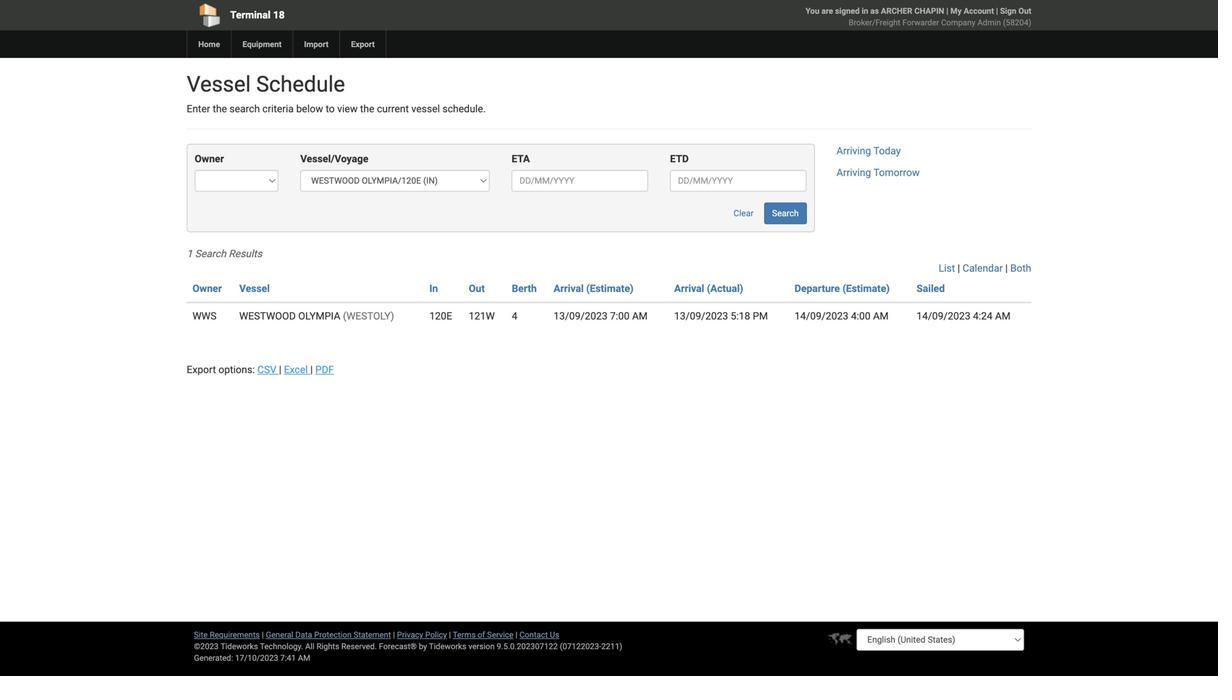 Task type: vqa. For each thing, say whether or not it's contained in the screenshot.
1st LOAD from the bottom
no



Task type: locate. For each thing, give the bounding box(es) containing it.
13/09/2023 7:00 am
[[554, 310, 648, 322]]

| left the general on the left of page
[[262, 631, 264, 640]]

(07122023-
[[560, 642, 601, 652]]

statement
[[354, 631, 391, 640]]

criteria
[[262, 103, 294, 115]]

1 (estimate) from the left
[[586, 283, 634, 295]]

results
[[229, 248, 262, 260]]

0 vertical spatial export
[[351, 40, 375, 49]]

1 13/09/2023 from the left
[[554, 310, 608, 322]]

1 horizontal spatial (estimate)
[[843, 283, 890, 295]]

0 horizontal spatial the
[[213, 103, 227, 115]]

0 vertical spatial arriving
[[837, 145, 871, 157]]

0 horizontal spatial search
[[195, 248, 226, 260]]

13/09/2023 for 13/09/2023 7:00 am
[[554, 310, 608, 322]]

arriving tomorrow
[[837, 167, 920, 179]]

2 (estimate) from the left
[[843, 283, 890, 295]]

search
[[230, 103, 260, 115]]

vessel up westwood
[[239, 283, 270, 295]]

am for 14/09/2023 4:00 am
[[873, 310, 889, 322]]

arriving today
[[837, 145, 901, 157]]

ETD text field
[[670, 170, 807, 192]]

excel link
[[284, 364, 310, 376]]

vessel inside vessel schedule enter the search criteria below to view the current vessel schedule.
[[187, 71, 251, 97]]

1 horizontal spatial 13/09/2023
[[674, 310, 728, 322]]

arriving up 'arriving tomorrow' link
[[837, 145, 871, 157]]

rights
[[317, 642, 339, 652]]

(estimate) down 1 search results list | calendar | both
[[586, 283, 634, 295]]

out up the (58204)
[[1019, 6, 1032, 16]]

export for export options: csv | excel | pdf
[[187, 364, 216, 376]]

arrival (estimate) link
[[554, 283, 634, 295]]

my account link
[[951, 6, 994, 16]]

tomorrow
[[874, 167, 920, 179]]

you
[[806, 6, 820, 16]]

owner down enter
[[195, 153, 224, 165]]

departure (estimate) link
[[795, 283, 890, 295]]

0 horizontal spatial 13/09/2023
[[554, 310, 608, 322]]

general data protection statement link
[[266, 631, 391, 640]]

| up 9.5.0.202307122
[[516, 631, 518, 640]]

1 vertical spatial arriving
[[837, 167, 871, 179]]

departure
[[795, 283, 840, 295]]

| left my
[[947, 6, 949, 16]]

export left options:
[[187, 364, 216, 376]]

0 vertical spatial owner
[[195, 153, 224, 165]]

am for 14/09/2023 4:24 am
[[995, 310, 1011, 322]]

requirements
[[210, 631, 260, 640]]

2 14/09/2023 from the left
[[917, 310, 971, 322]]

1 horizontal spatial 14/09/2023
[[917, 310, 971, 322]]

out
[[1019, 6, 1032, 16], [469, 283, 485, 295]]

2 the from the left
[[360, 103, 374, 115]]

2211)
[[601, 642, 622, 652]]

generated:
[[194, 654, 233, 663]]

am right 4:00 in the top right of the page
[[873, 310, 889, 322]]

vessel up enter
[[187, 71, 251, 97]]

version
[[469, 642, 495, 652]]

olympia
[[298, 310, 340, 322]]

13/09/2023 for 13/09/2023 5:18 pm
[[674, 310, 728, 322]]

arrival (actual) link
[[674, 283, 743, 295]]

0 vertical spatial vessel
[[187, 71, 251, 97]]

terms
[[453, 631, 476, 640]]

0 horizontal spatial export
[[187, 364, 216, 376]]

1 14/09/2023 from the left
[[795, 310, 849, 322]]

1 horizontal spatial export
[[351, 40, 375, 49]]

am right 7:00
[[632, 310, 648, 322]]

17/10/2023
[[235, 654, 278, 663]]

1 arriving from the top
[[837, 145, 871, 157]]

search right clear button
[[772, 208, 799, 219]]

| up tideworks
[[449, 631, 451, 640]]

(estimate)
[[586, 283, 634, 295], [843, 283, 890, 295]]

0 vertical spatial out
[[1019, 6, 1032, 16]]

search right 1
[[195, 248, 226, 260]]

| up the forecast®
[[393, 631, 395, 640]]

14/09/2023 down the sailed
[[917, 310, 971, 322]]

the right enter
[[213, 103, 227, 115]]

pdf link
[[315, 364, 334, 376]]

0 horizontal spatial arrival
[[554, 283, 584, 295]]

14/09/2023 down departure
[[795, 310, 849, 322]]

export
[[351, 40, 375, 49], [187, 364, 216, 376]]

service
[[487, 631, 514, 640]]

4
[[512, 310, 518, 322]]

1 vertical spatial vessel
[[239, 283, 270, 295]]

arriving tomorrow link
[[837, 167, 920, 179]]

arrival up '13/09/2023 7:00 am'
[[554, 283, 584, 295]]

owner
[[195, 153, 224, 165], [193, 283, 222, 295]]

1 vertical spatial export
[[187, 364, 216, 376]]

13/09/2023 down "arrival (estimate)" link
[[554, 310, 608, 322]]

both link
[[1011, 262, 1032, 274]]

the
[[213, 103, 227, 115], [360, 103, 374, 115]]

2 13/09/2023 from the left
[[674, 310, 728, 322]]

my
[[951, 6, 962, 16]]

5:18
[[731, 310, 750, 322]]

0 horizontal spatial (estimate)
[[586, 283, 634, 295]]

contact us link
[[520, 631, 559, 640]]

terminal 18 link
[[187, 0, 526, 30]]

out link
[[469, 283, 485, 295]]

0 vertical spatial search
[[772, 208, 799, 219]]

the right view
[[360, 103, 374, 115]]

7:41
[[280, 654, 296, 663]]

14/09/2023
[[795, 310, 849, 322], [917, 310, 971, 322]]

4:24
[[973, 310, 993, 322]]

1 vertical spatial out
[[469, 283, 485, 295]]

am right 4:24 at the right of page
[[995, 310, 1011, 322]]

am down all at the left bottom of page
[[298, 654, 310, 663]]

arriving today link
[[837, 145, 901, 157]]

arrival left (actual)
[[674, 283, 704, 295]]

vessel
[[187, 71, 251, 97], [239, 283, 270, 295]]

westwood
[[239, 310, 296, 322]]

are
[[822, 6, 833, 16]]

ETA text field
[[512, 170, 648, 192]]

general
[[266, 631, 293, 640]]

arriving down arriving today link
[[837, 167, 871, 179]]

1 vertical spatial owner
[[193, 283, 222, 295]]

arriving for arriving today
[[837, 145, 871, 157]]

(estimate) up 4:00 in the top right of the page
[[843, 283, 890, 295]]

berth
[[512, 283, 537, 295]]

export link
[[339, 30, 386, 58]]

forecast®
[[379, 642, 417, 652]]

eta
[[512, 153, 530, 165]]

admin
[[978, 18, 1001, 27]]

list link
[[939, 262, 955, 274]]

| left the sign
[[996, 6, 998, 16]]

today
[[874, 145, 901, 157]]

schedule.
[[443, 103, 486, 115]]

clear button
[[726, 203, 762, 224]]

1 horizontal spatial arrival
[[674, 283, 704, 295]]

14/09/2023 for 14/09/2023 4:24 am
[[917, 310, 971, 322]]

chapin
[[915, 6, 945, 16]]

13/09/2023 5:18 pm
[[674, 310, 768, 322]]

| left pdf "link" on the bottom of the page
[[310, 364, 313, 376]]

1 horizontal spatial the
[[360, 103, 374, 115]]

privacy
[[397, 631, 423, 640]]

export down terminal 18 link at the left top of the page
[[351, 40, 375, 49]]

0 horizontal spatial 14/09/2023
[[795, 310, 849, 322]]

1 arrival from the left
[[554, 283, 584, 295]]

site requirements | general data protection statement | privacy policy | terms of service | contact us ©2023 tideworks technology. all rights reserved. forecast® by tideworks version 9.5.0.202307122 (07122023-2211) generated: 17/10/2023 7:41 am
[[194, 631, 622, 663]]

us
[[550, 631, 559, 640]]

csv
[[257, 364, 276, 376]]

out up 121w
[[469, 283, 485, 295]]

1 horizontal spatial out
[[1019, 6, 1032, 16]]

(58204)
[[1003, 18, 1032, 27]]

1 vertical spatial search
[[195, 248, 226, 260]]

site
[[194, 631, 208, 640]]

arrival
[[554, 283, 584, 295], [674, 283, 704, 295]]

search
[[772, 208, 799, 219], [195, 248, 226, 260]]

2 arrival from the left
[[674, 283, 704, 295]]

2 arriving from the top
[[837, 167, 871, 179]]

all
[[305, 642, 315, 652]]

13/09/2023 down arrival (actual) link at the top right
[[674, 310, 728, 322]]

csv link
[[257, 364, 279, 376]]

1 the from the left
[[213, 103, 227, 115]]

you are signed in as archer chapin | my account | sign out broker/freight forwarder company admin (58204)
[[806, 6, 1032, 27]]

1 horizontal spatial search
[[772, 208, 799, 219]]

owner up wws
[[193, 283, 222, 295]]



Task type: describe. For each thing, give the bounding box(es) containing it.
excel
[[284, 364, 308, 376]]

out inside you are signed in as archer chapin | my account | sign out broker/freight forwarder company admin (58204)
[[1019, 6, 1032, 16]]

(westoly)
[[343, 310, 394, 322]]

sailed
[[917, 283, 945, 295]]

policy
[[425, 631, 447, 640]]

in link
[[429, 283, 438, 295]]

arrival for arrival (estimate)
[[554, 283, 584, 295]]

pm
[[753, 310, 768, 322]]

4:00
[[851, 310, 871, 322]]

terms of service link
[[453, 631, 514, 640]]

| right list link at the top
[[958, 262, 960, 274]]

data
[[295, 631, 312, 640]]

protection
[[314, 631, 352, 640]]

terminal 18
[[230, 9, 285, 21]]

schedule
[[256, 71, 345, 97]]

vessel
[[411, 103, 440, 115]]

©2023 tideworks
[[194, 642, 258, 652]]

below
[[296, 103, 323, 115]]

9.5.0.202307122
[[497, 642, 558, 652]]

0 horizontal spatial out
[[469, 283, 485, 295]]

to
[[326, 103, 335, 115]]

arrival (actual)
[[674, 283, 743, 295]]

equipment
[[243, 40, 282, 49]]

in
[[862, 6, 869, 16]]

broker/freight
[[849, 18, 901, 27]]

(estimate) for departure (estimate)
[[843, 283, 890, 295]]

berth link
[[512, 283, 537, 295]]

etd
[[670, 153, 689, 165]]

am inside site requirements | general data protection statement | privacy policy | terms of service | contact us ©2023 tideworks technology. all rights reserved. forecast® by tideworks version 9.5.0.202307122 (07122023-2211) generated: 17/10/2023 7:41 am
[[298, 654, 310, 663]]

options:
[[219, 364, 255, 376]]

privacy policy link
[[397, 631, 447, 640]]

120e
[[429, 310, 452, 322]]

(actual)
[[707, 283, 743, 295]]

import link
[[293, 30, 339, 58]]

as
[[871, 6, 879, 16]]

1
[[187, 248, 192, 260]]

wws
[[193, 310, 217, 322]]

sign
[[1000, 6, 1017, 16]]

home link
[[187, 30, 231, 58]]

calendar
[[963, 262, 1003, 274]]

calendar link
[[963, 262, 1003, 274]]

departure (estimate)
[[795, 283, 890, 295]]

contact
[[520, 631, 548, 640]]

14/09/2023 for 14/09/2023 4:00 am
[[795, 310, 849, 322]]

search inside 1 search results list | calendar | both
[[195, 248, 226, 260]]

westwood olympia (westoly)
[[239, 310, 394, 322]]

vessel/voyage
[[300, 153, 369, 165]]

signed
[[835, 6, 860, 16]]

121w
[[469, 310, 495, 322]]

enter
[[187, 103, 210, 115]]

view
[[337, 103, 358, 115]]

sailed link
[[917, 283, 945, 295]]

export options: csv | excel | pdf
[[187, 364, 334, 376]]

search inside button
[[772, 208, 799, 219]]

vessel for vessel
[[239, 283, 270, 295]]

forwarder
[[903, 18, 939, 27]]

in
[[429, 283, 438, 295]]

equipment link
[[231, 30, 293, 58]]

| left the both
[[1006, 262, 1008, 274]]

export for export
[[351, 40, 375, 49]]

arriving for arriving tomorrow
[[837, 167, 871, 179]]

owner link
[[193, 283, 222, 295]]

pdf
[[315, 364, 334, 376]]

of
[[478, 631, 485, 640]]

reserved.
[[341, 642, 377, 652]]

technology.
[[260, 642, 303, 652]]

vessel link
[[239, 283, 270, 295]]

am for 13/09/2023 7:00 am
[[632, 310, 648, 322]]

vessel schedule enter the search criteria below to view the current vessel schedule.
[[187, 71, 486, 115]]

search button
[[764, 203, 807, 224]]

(estimate) for arrival (estimate)
[[586, 283, 634, 295]]

company
[[941, 18, 976, 27]]

terminal
[[230, 9, 271, 21]]

| right csv
[[279, 364, 281, 376]]

14/09/2023 4:00 am
[[795, 310, 889, 322]]

archer
[[881, 6, 913, 16]]

vessel for vessel schedule enter the search criteria below to view the current vessel schedule.
[[187, 71, 251, 97]]

import
[[304, 40, 329, 49]]

tideworks
[[429, 642, 467, 652]]

arrival for arrival (actual)
[[674, 283, 704, 295]]



